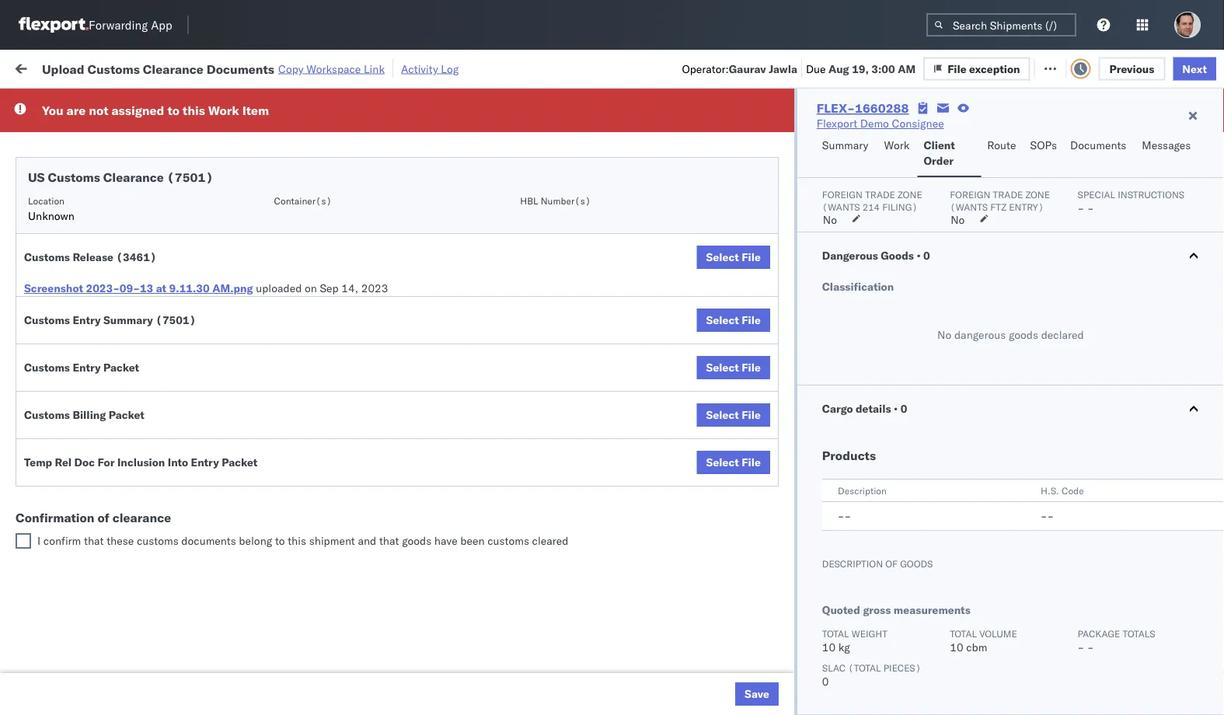 Task type: locate. For each thing, give the bounding box(es) containing it.
1 schedule pickup from los angeles, ca button from the top
[[36, 248, 221, 281]]

est, right belong in the left of the page
[[297, 531, 321, 545]]

4 schedule from the top
[[36, 249, 82, 263]]

(wants inside foreign trade zone (wants ftz entry)
[[950, 201, 988, 213]]

1 vertical spatial fcl
[[510, 531, 530, 545]]

route
[[988, 138, 1016, 152]]

flex- up the description of goods
[[858, 531, 892, 545]]

1 foreign from the left
[[822, 189, 863, 200]]

trade inside foreign trade zone (wants ftz entry)
[[993, 189, 1023, 200]]

filing)
[[883, 201, 918, 213]]

2 integration test account - western digital from the top
[[678, 189, 887, 203]]

packet up "upload proof of delivery"
[[109, 408, 145, 422]]

lagerfeld
[[701, 634, 747, 648], [701, 668, 747, 682]]

1 vertical spatial airport
[[36, 675, 70, 689]]

schedule up confirmation
[[36, 489, 82, 502]]

select file
[[706, 250, 761, 264], [706, 313, 761, 327], [706, 361, 761, 374], [706, 408, 761, 422], [706, 456, 761, 469]]

3 bicu1234565, demu1232567 from the top
[[958, 599, 1116, 613]]

flex- down "flex-1919147"
[[858, 497, 892, 511]]

from inside the schedule pickup from amsterdam airport schiphol, haarlemmermeer, netherlands
[[121, 660, 144, 673]]

25, up 28,
[[351, 429, 368, 442]]

ocean for otter products - test account
[[476, 121, 508, 134]]

work down flex-1988285
[[884, 138, 910, 152]]

airport down workitem 'button'
[[102, 162, 136, 176]]

1 vertical spatial confirm pickup from los angeles, ca link
[[36, 351, 221, 382]]

2 vertical spatial documents
[[36, 231, 92, 244]]

resize handle column header for mode
[[550, 121, 569, 715]]

schedule pickup from los angeles, ca for 3rd the schedule pickup from los angeles, ca button from the bottom
[[36, 249, 210, 278]]

1 vertical spatial description
[[822, 558, 883, 569]]

(wants for foreign trade zone (wants 214 filing)
[[822, 201, 860, 213]]

cbm
[[967, 641, 988, 654]]

client inside client name button
[[577, 127, 602, 139]]

flex-1911466 up quoted gross measurements
[[858, 566, 939, 579]]

2 select file from the top
[[706, 313, 761, 327]]

customs down 'clearance'
[[137, 534, 179, 548]]

customs
[[87, 61, 140, 76], [48, 169, 100, 185], [74, 215, 118, 229], [24, 250, 70, 264], [24, 313, 70, 327], [24, 361, 70, 374], [24, 408, 70, 422]]

1 vertical spatial schedule pickup from los angeles, ca button
[[36, 488, 221, 521]]

4 select file from the top
[[706, 408, 761, 422]]

0 inside package totals - - slac (total pieces) 0
[[822, 675, 829, 688]]

1 schedule pickup from los angeles, ca from the top
[[36, 249, 210, 278]]

flex- up flex
[[817, 100, 855, 116]]

from down workitem 'button'
[[121, 147, 144, 160]]

(7501) down 9.11.30
[[156, 313, 196, 327]]

ag
[[729, 224, 744, 237], [830, 224, 845, 237], [729, 429, 744, 442], [830, 429, 845, 442]]

1 vertical spatial 2:59
[[250, 463, 274, 477]]

2 confirm pickup from los angeles, ca from the top
[[36, 352, 203, 381]]

pm for upload customs clearance documents
[[277, 224, 294, 237]]

0 vertical spatial c/o
[[836, 634, 854, 648]]

b.v left "kg"
[[816, 634, 833, 648]]

appointment down (3461) in the top left of the page
[[127, 291, 191, 305]]

0 for dangerous goods • 0
[[924, 249, 930, 262]]

schedule inside the schedule pickup from amsterdam airport schiphol, haarlemmermeer, netherlands
[[36, 660, 82, 673]]

am right 19,
[[898, 62, 916, 75]]

2:59 down item at the left top
[[250, 121, 274, 134]]

1 vertical spatial this
[[288, 534, 306, 548]]

confirm pickup from los angeles, ca for bookings
[[36, 318, 203, 347]]

1 otter from the left
[[577, 121, 602, 134]]

select file button
[[697, 246, 770, 269], [697, 309, 770, 332], [697, 356, 770, 379], [697, 403, 770, 427], [697, 451, 770, 474]]

est, right deadline
[[297, 121, 321, 134]]

1 horizontal spatial that
[[379, 534, 399, 548]]

feb left 21,
[[329, 292, 348, 306]]

2 vertical spatial schedule delivery appointment link
[[36, 290, 191, 306]]

zone up filing) on the right of the page
[[898, 189, 923, 200]]

1 flex-1911466 from the top
[[858, 497, 939, 511]]

2 1911408 from the top
[[892, 395, 939, 408]]

2 2:59 from the top
[[250, 463, 274, 477]]

0 for cargo details • 0
[[901, 402, 908, 416]]

from for confirm pickup from los angeles, ca link associated with bookings
[[115, 318, 137, 331]]

(wants left ftz
[[950, 201, 988, 213]]

documents down unknown
[[36, 231, 92, 244]]

work right 'import'
[[169, 60, 196, 74]]

2 horizontal spatial goods
[[1009, 328, 1039, 342]]

flex-
[[817, 100, 855, 116], [858, 121, 892, 134], [858, 155, 892, 169], [858, 189, 892, 203], [858, 224, 892, 237], [858, 258, 892, 271], [858, 292, 892, 306], [858, 326, 892, 340], [858, 395, 892, 408], [858, 463, 892, 477], [858, 497, 892, 511], [858, 531, 892, 545], [858, 566, 892, 579], [858, 600, 892, 613], [858, 634, 892, 648], [858, 668, 892, 682]]

schedule pickup from los angeles, ca link for third the schedule pickup from los angeles, ca button
[[36, 522, 221, 553]]

forwarding app
[[89, 17, 172, 32]]

resize handle column header for consignee
[[807, 121, 826, 715]]

-
[[652, 121, 659, 134], [802, 155, 808, 169], [802, 189, 808, 203], [1078, 201, 1085, 215], [1088, 201, 1094, 215], [701, 224, 707, 237], [802, 224, 808, 237], [631, 258, 638, 271], [732, 258, 739, 271], [631, 292, 638, 306], [732, 292, 739, 306], [631, 360, 638, 374], [732, 360, 739, 374], [701, 429, 707, 442], [802, 429, 808, 442], [1059, 497, 1066, 511], [1066, 497, 1072, 511], [838, 509, 845, 523], [845, 509, 851, 523], [1041, 509, 1048, 523], [1048, 509, 1054, 523], [1059, 531, 1066, 545], [1066, 531, 1072, 545], [1078, 641, 1085, 654], [1088, 641, 1094, 654]]

2 vertical spatial schedule delivery appointment button
[[36, 290, 191, 307]]

0 vertical spatial goods
[[1009, 328, 1039, 342]]

1 confirm pickup from los angeles, ca button from the top
[[36, 317, 221, 349]]

2 lcl from the top
[[510, 292, 530, 306]]

1 2:59 from the top
[[250, 121, 274, 134]]

1 (wants from the left
[[822, 201, 860, 213]]

2 vertical spatial appointment
[[127, 291, 191, 305]]

0 vertical spatial 2:59
[[250, 121, 274, 134]]

demo inside flexport demo consignee 'link'
[[860, 117, 889, 130]]

2 otter from the left
[[678, 121, 704, 134]]

numbers inside 'container numbers'
[[958, 133, 996, 145]]

zone for filing)
[[898, 189, 923, 200]]

est, down container(s)
[[296, 224, 320, 237]]

flex-2150210
[[858, 224, 939, 237]]

workitem button
[[9, 124, 225, 139]]

3 confirm from the top
[[36, 394, 75, 407]]

2 horizontal spatial work
[[884, 138, 910, 152]]

c/o down "kg"
[[836, 668, 854, 682]]

1 schedule pickup from los angeles, ca link from the top
[[36, 248, 221, 279]]

documents
[[207, 61, 274, 76], [1071, 138, 1127, 152], [36, 231, 92, 244]]

1 resize handle column header from the left
[[222, 121, 241, 715]]

0 vertical spatial 1911408
[[892, 326, 939, 340]]

1 zone from the left
[[898, 189, 923, 200]]

feb up 28,
[[329, 429, 348, 442]]

1 schedule delivery appointment link from the top
[[36, 119, 191, 135]]

0 vertical spatial on
[[387, 60, 399, 74]]

work button
[[878, 131, 918, 177]]

778
[[292, 60, 312, 74]]

flexport demo consignee link
[[817, 116, 944, 131]]

from inside schedule pickup from los angeles international airport
[[121, 147, 144, 160]]

feb left "20,"
[[322, 224, 342, 237]]

1 vertical spatial bicu1234565,
[[958, 531, 1034, 545]]

0 horizontal spatial on
[[305, 281, 317, 295]]

flex-1988285 button
[[833, 117, 942, 139], [833, 117, 942, 139]]

from down customs entry summary (7501)
[[115, 352, 137, 365]]

los down the '13'
[[140, 318, 158, 331]]

confirm for confirm delivery link
[[36, 394, 75, 407]]

file for customs entry summary (7501)
[[742, 313, 761, 327]]

upload inside "link"
[[36, 428, 71, 442]]

--
[[1059, 497, 1072, 511], [838, 509, 851, 523], [1041, 509, 1054, 523], [1059, 531, 1072, 545]]

None checkbox
[[16, 533, 31, 549]]

c/o up slac
[[836, 634, 854, 648]]

resize handle column header for flex id
[[931, 121, 950, 715]]

delivery inside button
[[78, 394, 118, 407]]

pm for schedule pickup from los angeles international airport
[[277, 155, 294, 169]]

1 vertical spatial confirm pickup from los angeles, ca button
[[36, 351, 221, 384]]

2 vertical spatial 2:59
[[250, 531, 274, 545]]

0 horizontal spatial flexport
[[577, 463, 618, 477]]

8 resize handle column header from the left
[[1032, 121, 1051, 715]]

1 vertical spatial packet
[[109, 408, 145, 422]]

schedule delivery appointment button down not
[[36, 119, 191, 136]]

est, right 1:44
[[296, 668, 320, 682]]

(wants inside foreign trade zone (wants 214 filing)
[[822, 201, 860, 213]]

09-
[[120, 281, 140, 295]]

confirm pickup from los angeles, ca link down 09-
[[36, 317, 221, 348]]

0 vertical spatial flex-1977428
[[858, 258, 939, 271]]

clearance inside upload customs clearance documents
[[120, 215, 170, 229]]

confirm
[[36, 318, 75, 331], [36, 352, 75, 365], [36, 394, 75, 407]]

3:30 down deadline
[[250, 155, 274, 169]]

documents down mbltest1234
[[1071, 138, 1127, 152]]

4 flex-1911466 from the top
[[858, 600, 939, 613]]

copy
[[278, 62, 304, 75]]

1:44 pm est, mar 3, 2023
[[250, 668, 385, 682]]

1 bicu1234565, demu1232567 from the top
[[958, 497, 1116, 510]]

bleckmann down weight
[[857, 668, 912, 682]]

select file for temp rel doc for inclusion into entry packet
[[706, 456, 761, 469]]

0 vertical spatial mar
[[323, 531, 344, 545]]

schedule delivery appointment link
[[36, 119, 191, 135], [36, 188, 191, 203], [36, 290, 191, 306]]

2:59 for 2:59 am est, feb 17, 2023
[[250, 121, 274, 134]]

packet
[[103, 361, 139, 374], [109, 408, 145, 422], [222, 456, 258, 469]]

pickup inside schedule pickup from los angeles international airport
[[85, 147, 118, 160]]

2 vertical spatial goods
[[900, 558, 933, 569]]

client inside client order button
[[924, 138, 955, 152]]

1 air from the top
[[476, 155, 490, 169]]

1 vertical spatial ocean lcl
[[476, 292, 530, 306]]

flex- up gross
[[858, 566, 892, 579]]

1 horizontal spatial 0
[[901, 402, 908, 416]]

0 horizontal spatial (wants
[[822, 201, 860, 213]]

of up quoted gross measurements
[[886, 558, 898, 569]]

confirm pickup from los angeles, ca link for honeywell
[[36, 351, 221, 382]]

1 horizontal spatial on
[[387, 60, 399, 74]]

2 ocean from the top
[[476, 292, 508, 306]]

0 vertical spatial schedule delivery appointment
[[36, 120, 191, 134]]

of up these
[[98, 510, 109, 526]]

2 schedule pickup from los angeles, ca link from the top
[[36, 454, 221, 485]]

flex-1911408 down classification
[[858, 326, 939, 340]]

pm right "10:30"
[[283, 292, 300, 306]]

21,
[[351, 292, 368, 306]]

2 zone from the left
[[1026, 189, 1050, 200]]

1 vertical spatial 0
[[901, 402, 908, 416]]

confirm for honeywell's confirm pickup from los angeles, ca link
[[36, 352, 75, 365]]

est, for flex-1977428
[[303, 292, 326, 306]]

client name
[[577, 127, 629, 139]]

otter for otter products - test account
[[577, 121, 602, 134]]

flex-1977428 for schedule pickup from los angeles, ca
[[858, 258, 939, 271]]

package totals - - slac (total pieces) 0
[[822, 628, 1156, 688]]

2:59
[[250, 121, 274, 134], [250, 463, 274, 477], [250, 531, 274, 545]]

messages button
[[1136, 131, 1200, 177]]

1911408 right "details"
[[892, 395, 939, 408]]

0 vertical spatial confirm pickup from los angeles, ca link
[[36, 317, 221, 348]]

schedule left 2023-
[[36, 291, 82, 305]]

risk
[[328, 60, 346, 74]]

0 vertical spatial schedule delivery appointment button
[[36, 119, 191, 136]]

1 vertical spatial •
[[894, 402, 898, 416]]

3 appointment from the top
[[127, 291, 191, 305]]

1 vertical spatial flex-1977428
[[858, 292, 939, 306]]

integration test account - on ag
[[577, 224, 744, 237], [678, 224, 845, 237], [577, 429, 744, 442], [678, 429, 845, 442]]

flex-1911466 down "flex-1919147"
[[858, 497, 939, 511]]

numbers for container numbers
[[958, 133, 996, 145]]

dangerous
[[955, 328, 1006, 342]]

of inside "link"
[[103, 428, 113, 442]]

0 vertical spatial demo
[[860, 117, 889, 130]]

ca up "customs entry packet"
[[36, 333, 51, 347]]

3 2:59 from the top
[[250, 531, 274, 545]]

2 vertical spatial confirm
[[36, 394, 75, 407]]

am for otter products - test account
[[277, 121, 295, 134]]

message (10)
[[208, 60, 279, 74]]

billing
[[73, 408, 106, 422]]

mbl/mawb numbers button
[[1051, 124, 1224, 139]]

2 select file button from the top
[[697, 309, 770, 332]]

delivery up customs entry summary (7501)
[[85, 291, 125, 305]]

location unknown
[[28, 195, 75, 223]]

schedule pickup from los angeles, ca link
[[36, 248, 221, 279], [36, 454, 221, 485], [36, 488, 221, 519], [36, 522, 221, 553]]

flex-1977428 down flex-2150210 at right
[[858, 258, 939, 271]]

total inside total weight 10 kg
[[822, 628, 849, 639]]

pickup down workitem 'button'
[[85, 147, 118, 160]]

goods for no dangerous goods declared
[[1009, 328, 1039, 342]]

1 vertical spatial lagerfeld
[[701, 668, 747, 682]]

25, for 3:00 am est, feb 25, 2023
[[345, 395, 362, 408]]

• right goods
[[917, 249, 921, 262]]

2 foreign from the left
[[950, 189, 991, 200]]

1 select file button from the top
[[697, 246, 770, 269]]

1 vertical spatial at
[[156, 281, 166, 295]]

schedule left these
[[36, 523, 82, 536]]

flex-2097290 down weight
[[858, 668, 939, 682]]

1 vertical spatial upload
[[36, 215, 71, 229]]

1 vertical spatial digital
[[855, 189, 887, 203]]

on right link
[[387, 60, 399, 74]]

zone inside foreign trade zone (wants 214 filing)
[[898, 189, 923, 200]]

0
[[924, 249, 930, 262], [901, 402, 908, 416], [822, 675, 829, 688]]

action
[[1171, 60, 1205, 74]]

2 trade from the left
[[993, 189, 1023, 200]]

delivery inside "link"
[[116, 428, 156, 442]]

2001714 down 1988285
[[892, 155, 939, 169]]

0 vertical spatial 2001714
[[892, 155, 939, 169]]

0 vertical spatial ocean lcl
[[476, 121, 530, 134]]

forwarding app link
[[19, 17, 172, 33]]

flex- up weight
[[858, 600, 892, 613]]

delivery for 10:30
[[85, 291, 125, 305]]

from for schedule pickup from los angeles, ca "link" for third the schedule pickup from los angeles, ca button
[[121, 523, 144, 536]]

schedule pickup from los angeles, ca link for 2nd the schedule pickup from los angeles, ca button from the bottom of the page
[[36, 488, 221, 519]]

select for customs entry packet
[[706, 361, 739, 374]]

otter left products,
[[678, 121, 704, 134]]

1 karl lagerfeld international b.v c/o bleckmann from the top
[[678, 634, 912, 648]]

schedule up unknown
[[36, 189, 82, 202]]

fcl for 2:59 am est, mar 3, 2023
[[510, 531, 530, 545]]

1 horizontal spatial flexport demo consignee
[[817, 117, 944, 130]]

goods for description of goods
[[900, 558, 933, 569]]

9 resize handle column header from the left
[[1196, 121, 1215, 715]]

demu1232567
[[958, 326, 1037, 339], [1037, 497, 1116, 510], [1037, 531, 1116, 545], [1037, 599, 1116, 613]]

1 horizontal spatial foreign
[[950, 189, 991, 200]]

customs right been
[[488, 534, 529, 548]]

bicu1234565, demu1232567
[[958, 497, 1116, 510], [958, 531, 1116, 545], [958, 599, 1116, 613]]

next
[[1183, 62, 1207, 75]]

1 integration test account - western digital from the top
[[678, 155, 887, 169]]

8 schedule from the top
[[36, 523, 82, 536]]

documents up in
[[207, 61, 274, 76]]

container numbers
[[958, 121, 999, 145]]

entry down 2023-
[[73, 313, 101, 327]]

select file button for temp rel doc for inclusion into entry packet
[[697, 451, 770, 474]]

pm for schedule delivery appointment
[[283, 292, 300, 306]]

from
[[121, 147, 144, 160], [121, 249, 144, 263], [115, 318, 137, 331], [115, 352, 137, 365], [121, 454, 144, 468], [121, 489, 144, 502], [121, 523, 144, 536], [121, 660, 144, 673]]

1911408 left dangerous
[[892, 326, 939, 340]]

customs inside upload customs clearance documents
[[74, 215, 118, 229]]

foreign for foreign trade zone (wants ftz entry)
[[950, 189, 991, 200]]

activity log button
[[401, 59, 459, 78]]

1 vertical spatial 3,
[[346, 668, 356, 682]]

2 confirm pickup from los angeles, ca button from the top
[[36, 351, 221, 384]]

am right belong in the left of the page
[[277, 531, 295, 545]]

2 air from the top
[[476, 224, 490, 237]]

2 2001714 from the top
[[892, 189, 939, 203]]

ca down confirmation
[[36, 538, 51, 552]]

4 resize handle column header from the left
[[550, 121, 569, 715]]

0 vertical spatial of
[[103, 428, 113, 442]]

am.png
[[212, 281, 253, 295]]

no right snoozed
[[364, 96, 377, 108]]

ocean for honeywell - test account
[[476, 292, 508, 306]]

select for customs entry summary (7501)
[[706, 313, 739, 327]]

2 confirm pickup from los angeles, ca link from the top
[[36, 351, 221, 382]]

cargo details • 0
[[822, 402, 908, 416]]

(wants for foreign trade zone (wants ftz entry)
[[950, 201, 988, 213]]

1 vertical spatial (7501)
[[156, 313, 196, 327]]

1 10 from the left
[[822, 641, 836, 654]]

flexport. image
[[19, 17, 89, 33]]

1 horizontal spatial zone
[[1026, 189, 1050, 200]]

total up cbm
[[950, 628, 977, 639]]

resize handle column header for workitem
[[222, 121, 241, 715]]

confirm pickup from los angeles, ca down 09-
[[36, 318, 203, 347]]

total volume
[[950, 628, 1017, 639]]

1 vertical spatial b.v
[[816, 668, 833, 682]]

2 (wants from the left
[[950, 201, 988, 213]]

0 horizontal spatial numbers
[[958, 133, 996, 145]]

0 horizontal spatial foreign
[[822, 189, 863, 200]]

3:00 up the uploaded
[[250, 224, 274, 237]]

1 vertical spatial goods
[[402, 534, 432, 548]]

this
[[183, 103, 205, 118], [288, 534, 306, 548]]

confirm down screenshot
[[36, 318, 75, 331]]

0 vertical spatial 3,
[[347, 531, 357, 545]]

2 confirm from the top
[[36, 352, 75, 365]]

customs billing packet
[[24, 408, 145, 422]]

delivery for 3:00
[[78, 394, 118, 407]]

3 schedule delivery appointment button from the top
[[36, 290, 191, 307]]

zone inside foreign trade zone (wants ftz entry)
[[1026, 189, 1050, 200]]

documents inside upload customs clearance documents
[[36, 231, 92, 244]]

flex-2097290 up pieces)
[[858, 634, 939, 648]]

select file for customs billing packet
[[706, 408, 761, 422]]

25, for 12:00 pm est, feb 25, 2023
[[351, 429, 368, 442]]

• right "details"
[[894, 402, 898, 416]]

0 horizontal spatial trade
[[865, 189, 896, 200]]

mode button
[[468, 124, 554, 139]]

confirm pickup from los angeles, ca button for honeywell - test account
[[36, 351, 221, 384]]

2023 for schedule pickup from amsterdam airport schiphol, haarlemmermeer, netherlands button
[[358, 668, 385, 682]]

work,
[[163, 96, 188, 108]]

5 ca from the top
[[36, 504, 51, 518]]

pickup down upload customs clearance documents
[[85, 249, 118, 263]]

h.s.
[[1041, 485, 1059, 496]]

schedule delivery appointment for 10:30 pm est, feb 21, 2023
[[36, 291, 191, 305]]

screenshot 2023-09-13 at 9.11.30 am.png link
[[24, 281, 253, 296]]

confirm pickup from los angeles, ca down customs entry summary (7501)
[[36, 352, 203, 381]]

2 vertical spatial bicu1234565,
[[958, 599, 1034, 613]]

2 c/o from the top
[[836, 668, 854, 682]]

lcl for honeywell - test account
[[510, 292, 530, 306]]

foreign inside foreign trade zone (wants 214 filing)
[[822, 189, 863, 200]]

upload for customs
[[36, 215, 71, 229]]

3, for 2:59 am est, mar 3, 2023
[[347, 531, 357, 545]]

2 flex-1911466 from the top
[[858, 531, 939, 545]]

confirm inside button
[[36, 394, 75, 407]]

select for temp rel doc for inclusion into entry packet
[[706, 456, 739, 469]]

mar for pm
[[322, 668, 343, 682]]

id
[[853, 127, 863, 139]]

2023 for upload customs clearance documents button
[[364, 224, 391, 237]]

at left the risk
[[315, 60, 325, 74]]

3:00 for bookings test consignee
[[250, 395, 274, 408]]

products
[[605, 121, 649, 134], [822, 448, 876, 463]]

resize handle column header
[[222, 121, 241, 715], [395, 121, 414, 715], [449, 121, 468, 715], [550, 121, 569, 715], [652, 121, 670, 715], [807, 121, 826, 715], [931, 121, 950, 715], [1032, 121, 1051, 715], [1196, 121, 1215, 715]]

17, for air
[[344, 155, 361, 169]]

file exception button
[[935, 56, 1042, 79], [935, 56, 1042, 79], [924, 57, 1031, 80], [924, 57, 1031, 80]]

2023 for 2:59 am est, feb 17, 2023's schedule delivery appointment button
[[365, 121, 392, 134]]

pm down container(s)
[[277, 224, 294, 237]]

3 select from the top
[[706, 361, 739, 374]]

est, for flex-2150210
[[296, 224, 320, 237]]

1 horizontal spatial this
[[288, 534, 306, 548]]

karl lagerfeld international b.v c/o bleckmann up 'save'
[[678, 668, 912, 682]]

1 vertical spatial documents
[[1071, 138, 1127, 152]]

on left sep
[[305, 281, 317, 295]]

0 horizontal spatial documents
[[36, 231, 92, 244]]

0 horizontal spatial products
[[605, 121, 649, 134]]

2 vertical spatial schedule delivery appointment
[[36, 291, 191, 305]]

of for confirmation
[[98, 510, 109, 526]]

flex-2001714 down flex-1988285
[[858, 155, 939, 169]]

b.v
[[816, 634, 833, 648], [816, 668, 833, 682]]

1 horizontal spatial work
[[208, 103, 239, 118]]

resize handle column header for client name
[[652, 121, 670, 715]]

25, up 12:00 pm est, feb 25, 2023
[[345, 395, 362, 408]]

5 select file from the top
[[706, 456, 761, 469]]

exception
[[981, 60, 1032, 74], [970, 62, 1020, 75]]

schedule delivery appointment for 2:59 am est, feb 17, 2023
[[36, 120, 191, 134]]

1 trade from the left
[[865, 189, 896, 200]]

flex-1911408
[[858, 326, 939, 340], [858, 395, 939, 408]]

foreign up the 214 on the right top of the page
[[822, 189, 863, 200]]

pieces)
[[884, 662, 921, 674]]

17, up "20,"
[[344, 189, 361, 203]]

1 vertical spatial 2097290
[[892, 668, 939, 682]]

sops button
[[1024, 131, 1064, 177]]

0 vertical spatial western
[[811, 155, 852, 169]]

3:30 pm est, feb 17, 2023
[[250, 155, 391, 169], [250, 189, 391, 203]]

clearance for us customs clearance (7501)
[[103, 169, 164, 185]]

upload inside upload customs clearance documents
[[36, 215, 71, 229]]

summary button
[[816, 131, 878, 177]]

am up 12:00
[[277, 395, 295, 408]]

0 vertical spatial schedule pickup from los angeles, ca button
[[36, 248, 221, 281]]

1 flex-2097290 from the top
[[858, 634, 939, 648]]

packet down 12:00
[[222, 456, 258, 469]]

0 vertical spatial integration test account - western digital
[[678, 155, 887, 169]]

13
[[140, 281, 153, 295]]

confirm pickup from los angeles, ca for honeywell
[[36, 352, 203, 381]]

3 bicu1234565, from the top
[[958, 599, 1034, 613]]

operator: gaurav jawla
[[682, 62, 798, 75]]

schedule pickup from amsterdam airport schiphol, haarlemmermeer, netherlands
[[36, 660, 211, 704]]

operator:
[[682, 62, 729, 75]]

schedule pickup from los angeles, ca button
[[36, 248, 221, 281], [36, 488, 221, 521], [36, 522, 221, 555]]

2150210
[[892, 224, 939, 237]]

1 horizontal spatial trade
[[993, 189, 1023, 200]]

1911466
[[892, 497, 939, 511], [892, 531, 939, 545], [892, 566, 939, 579], [892, 600, 939, 613]]

link
[[364, 62, 385, 75]]

goods left the have in the left bottom of the page
[[402, 534, 432, 548]]

pm down deadline
[[277, 155, 294, 169]]

3 schedule delivery appointment from the top
[[36, 291, 191, 305]]

1 ocean lcl from the top
[[476, 121, 530, 134]]

1 3:30 from the top
[[250, 155, 274, 169]]

1 fcl from the top
[[510, 395, 530, 408]]

12:00 pm est, feb 25, 2023
[[250, 429, 398, 442]]

schedule up screenshot
[[36, 249, 82, 263]]

0 vertical spatial karl lagerfeld international b.v c/o bleckmann
[[678, 634, 912, 648]]

1 ocean fcl from the top
[[476, 395, 530, 408]]

1 horizontal spatial total
[[950, 628, 977, 639]]

1 vertical spatial products
[[822, 448, 876, 463]]

4 air from the top
[[476, 668, 490, 682]]

1 vertical spatial 1977428
[[892, 292, 939, 306]]

sep
[[320, 281, 339, 295]]

2023 for "confirm delivery" button
[[365, 395, 392, 408]]

1 flex-1977428 from the top
[[858, 258, 939, 271]]

amsterdam
[[147, 660, 203, 673]]

4 1911466 from the top
[[892, 600, 939, 613]]

batch action
[[1138, 60, 1205, 74]]

• for goods
[[917, 249, 921, 262]]

ocean fcl for 3:00 am est, feb 25, 2023
[[476, 395, 530, 408]]

for
[[98, 456, 115, 469]]

quoted
[[822, 603, 861, 617]]

4 schedule pickup from los angeles, ca from the top
[[36, 523, 210, 552]]

am for flexport demo consignee
[[277, 463, 295, 477]]

1 total from the left
[[822, 628, 849, 639]]

2 schedule delivery appointment button from the top
[[36, 188, 191, 205]]

ocean
[[476, 121, 508, 134], [476, 292, 508, 306], [476, 395, 508, 408], [476, 531, 508, 545]]

delivery up billing
[[78, 394, 118, 407]]

0 vertical spatial karl
[[678, 634, 698, 648]]

4 select file button from the top
[[697, 403, 770, 427]]

on
[[710, 224, 726, 237], [811, 224, 827, 237], [710, 429, 726, 442], [811, 429, 827, 442]]

screenshot 2023-09-13 at 9.11.30 am.png uploaded on sep 14, 2023
[[24, 281, 388, 295]]

0 vertical spatial schedule delivery appointment link
[[36, 119, 191, 135]]

ocean for bookings test consignee
[[476, 395, 508, 408]]

appointment down us customs clearance (7501)
[[127, 189, 191, 202]]

10 left cbm
[[950, 641, 964, 654]]

7 resize handle column header from the left
[[931, 121, 950, 715]]

numbers
[[1115, 127, 1154, 139], [958, 133, 996, 145]]

0 horizontal spatial client
[[577, 127, 602, 139]]

clearance for upload customs clearance documents
[[120, 215, 170, 229]]

client for client order
[[924, 138, 955, 152]]

1 horizontal spatial (wants
[[950, 201, 988, 213]]

international inside schedule pickup from los angeles international airport
[[36, 162, 99, 176]]

1 vertical spatial 3:30 pm est, feb 17, 2023
[[250, 189, 391, 203]]

los right these
[[147, 523, 164, 536]]

western
[[811, 155, 852, 169], [811, 189, 852, 203]]

summary inside summary button
[[822, 138, 869, 152]]

3:00
[[872, 62, 895, 75], [250, 224, 274, 237], [250, 395, 274, 408]]

0 vertical spatial flex-2097290
[[858, 634, 939, 648]]

pm right 12:00
[[283, 429, 300, 442]]

file
[[960, 60, 979, 74], [948, 62, 967, 75], [742, 250, 761, 264], [742, 313, 761, 327], [742, 361, 761, 374], [742, 408, 761, 422], [742, 456, 761, 469]]

1 1977428 from the top
[[892, 258, 939, 271]]

0 vertical spatial description
[[838, 485, 887, 496]]

status : ready for work, blocked, in progress
[[84, 96, 281, 108]]

schedule delivery appointment link for 2:59 am est, feb 17, 2023
[[36, 119, 191, 135]]

select file button for customs entry packet
[[697, 356, 770, 379]]

1 vertical spatial 2001714
[[892, 189, 939, 203]]

1 horizontal spatial 10
[[950, 641, 964, 654]]

foreign inside foreign trade zone (wants ftz entry)
[[950, 189, 991, 200]]

0 vertical spatial 2097290
[[892, 634, 939, 648]]

0 vertical spatial confirm pickup from los angeles, ca
[[36, 318, 203, 347]]

3 schedule pickup from los angeles, ca link from the top
[[36, 488, 221, 519]]

of for description
[[886, 558, 898, 569]]

trade inside foreign trade zone (wants 214 filing)
[[865, 189, 896, 200]]

ca down temp at the left bottom
[[36, 470, 51, 484]]

10 inside total weight 10 kg
[[822, 641, 836, 654]]

1 vertical spatial 3:00
[[250, 224, 274, 237]]

2 ocean fcl from the top
[[476, 531, 530, 545]]

2 vertical spatial work
[[884, 138, 910, 152]]

fcl for 3:00 am est, feb 25, 2023
[[510, 395, 530, 408]]

1 vertical spatial on
[[305, 281, 317, 295]]

2 resize handle column header from the left
[[395, 121, 414, 715]]

flexport inside 'link'
[[817, 117, 858, 130]]

1 vertical spatial demo
[[620, 463, 649, 477]]

flex-1977428 down goods
[[858, 292, 939, 306]]

confirm pickup from los angeles, ca button down 09-
[[36, 317, 221, 349]]

confirm pickup from los angeles, ca link down customs entry summary (7501)
[[36, 351, 221, 382]]

1 vertical spatial schedule delivery appointment
[[36, 189, 191, 202]]

1 horizontal spatial numbers
[[1115, 127, 1154, 139]]

5 resize handle column header from the left
[[652, 121, 670, 715]]

air for 1:44 pm est, mar 3, 2023
[[476, 668, 490, 682]]

flex-1911466 button
[[833, 493, 942, 515], [833, 493, 942, 515], [833, 527, 942, 549], [833, 527, 942, 549], [833, 562, 942, 583], [833, 562, 942, 583], [833, 596, 942, 618], [833, 596, 942, 618]]

feb left 28,
[[323, 463, 342, 477]]

3 resize handle column header from the left
[[449, 121, 468, 715]]

2 bicu1234565, demu1232567 from the top
[[958, 531, 1116, 545]]



Task type: describe. For each thing, give the bounding box(es) containing it.
select file for customs release (3461)
[[706, 250, 761, 264]]

order
[[924, 154, 954, 168]]

no up dangerous
[[823, 213, 837, 227]]

2:59 for 2:59 am est, feb 28, 2023
[[250, 463, 274, 477]]

customs up screenshot
[[24, 250, 70, 264]]

1 bleckmann from the top
[[857, 634, 912, 648]]

017482927423
[[1059, 224, 1140, 237]]

est, down 12:00 pm est, feb 25, 2023
[[297, 463, 321, 477]]

est, down deadline button
[[296, 155, 320, 169]]

flex- down flex id button
[[858, 155, 892, 169]]

2 bicu1234565, from the top
[[958, 531, 1034, 545]]

schedule delivery appointment button for 10:30 pm est, feb 21, 2023
[[36, 290, 191, 307]]

2 customs from the left
[[488, 534, 529, 548]]

2 flex-1911408 from the top
[[858, 395, 939, 408]]

ocean lcl for honeywell
[[476, 292, 530, 306]]

customs entry summary (7501)
[[24, 313, 196, 327]]

6 schedule from the top
[[36, 454, 82, 468]]

entry for packet
[[73, 361, 101, 374]]

los up 'clearance'
[[147, 489, 164, 502]]

1 b.v from the top
[[816, 634, 833, 648]]

2 ca from the top
[[36, 333, 51, 347]]

select file button for customs billing packet
[[697, 403, 770, 427]]

airport inside schedule pickup from los angeles international airport
[[102, 162, 136, 176]]

1 bicu1234565, from the top
[[958, 497, 1034, 510]]

flex- down the 214 on the right top of the page
[[858, 224, 892, 237]]

clearance for upload customs clearance documents copy workspace link
[[143, 61, 204, 76]]

volume
[[980, 628, 1017, 639]]

1977428 for schedule pickup from los angeles, ca
[[892, 258, 939, 271]]

3 schedule from the top
[[36, 189, 82, 202]]

from for schedule pickup from los angeles, ca "link" associated with 3rd the schedule pickup from los angeles, ca button from the bottom
[[121, 249, 144, 263]]

1 customs from the left
[[137, 534, 179, 548]]

jawla
[[769, 62, 798, 75]]

flex- down 1660288
[[858, 121, 892, 134]]

3, for 1:44 pm est, mar 3, 2023
[[346, 668, 356, 682]]

next button
[[1173, 57, 1217, 80]]

package
[[1078, 628, 1121, 639]]

2023 for third the schedule pickup from los angeles, ca button
[[359, 531, 386, 545]]

inclusion
[[117, 456, 165, 469]]

not
[[89, 103, 108, 118]]

2 schedule pickup from los angeles, ca button from the top
[[36, 488, 221, 521]]

trade for ftz
[[993, 189, 1023, 200]]

2 vertical spatial packet
[[222, 456, 258, 469]]

due
[[806, 62, 826, 75]]

aug
[[829, 62, 850, 75]]

description for description of goods
[[822, 558, 883, 569]]

no right "2150210"
[[951, 213, 965, 227]]

1 2097290 from the top
[[892, 634, 939, 648]]

2:59 am est, feb 28, 2023
[[250, 463, 392, 477]]

snoozed no
[[322, 96, 377, 108]]

20,
[[344, 224, 361, 237]]

classification
[[822, 280, 894, 293]]

flex- up flex-2150210 at right
[[858, 189, 892, 203]]

deadline
[[250, 127, 290, 139]]

flex-1660288 link
[[817, 100, 909, 116]]

est, for flex-1911466
[[297, 531, 321, 545]]

2 b.v from the top
[[816, 668, 833, 682]]

0 horizontal spatial summary
[[103, 313, 153, 327]]

no left dangerous
[[938, 328, 952, 342]]

4 ocean from the top
[[476, 531, 508, 545]]

pickup inside the schedule pickup from amsterdam airport schiphol, haarlemmermeer, netherlands
[[85, 660, 118, 673]]

2 bleckmann from the top
[[857, 668, 912, 682]]

2 that from the left
[[379, 534, 399, 548]]

client name button
[[569, 124, 655, 139]]

customs up location
[[48, 169, 100, 185]]

3 ca from the top
[[36, 367, 51, 381]]

upload customs clearance documents copy workspace link
[[42, 61, 385, 76]]

weight
[[852, 628, 888, 639]]

select file for customs entry summary (7501)
[[706, 313, 761, 327]]

activity
[[401, 62, 438, 75]]

0 horizontal spatial to
[[167, 103, 180, 118]]

otter products, llc
[[678, 121, 776, 134]]

belong
[[239, 534, 272, 548]]

flex- down "details"
[[858, 463, 892, 477]]

total for total weight 10 kg
[[822, 628, 849, 639]]

file for customs entry packet
[[742, 361, 761, 374]]

confirm for confirm pickup from los angeles, ca link associated with bookings
[[36, 318, 75, 331]]

workitem
[[17, 127, 58, 139]]

1 2001714 from the top
[[892, 155, 939, 169]]

1 c/o from the top
[[836, 634, 854, 648]]

schedule delivery appointment button for 2:59 am est, feb 17, 2023
[[36, 119, 191, 136]]

0 vertical spatial this
[[183, 103, 205, 118]]

1 1911466 from the top
[[892, 497, 939, 511]]

resize handle column header for container numbers
[[1032, 121, 1051, 715]]

2:59 am est, mar 3, 2023
[[250, 531, 386, 545]]

special instructions - -
[[1078, 189, 1185, 215]]

customs down screenshot
[[24, 313, 70, 327]]

1977428 for schedule delivery appointment
[[892, 292, 939, 306]]

am for bookings test consignee
[[277, 395, 295, 408]]

12:00
[[250, 429, 281, 442]]

los inside schedule pickup from los angeles international airport
[[147, 147, 164, 160]]

1 vertical spatial international
[[750, 634, 813, 648]]

1 horizontal spatial to
[[275, 534, 285, 548]]

7 schedule from the top
[[36, 489, 82, 502]]

1 ca from the top
[[36, 265, 51, 278]]

4 ca from the top
[[36, 470, 51, 484]]

1 lagerfeld from the top
[[701, 634, 747, 648]]

feb for "confirm delivery" button
[[323, 395, 342, 408]]

hbl
[[520, 195, 538, 206]]

flex- up classification
[[858, 258, 892, 271]]

schedule inside schedule pickup from los angeles international airport
[[36, 147, 82, 160]]

5 schedule from the top
[[36, 291, 82, 305]]

Search Work text field
[[702, 56, 872, 79]]

from for schedule pickup from amsterdam airport schiphol, haarlemmermeer, netherlands link
[[121, 660, 144, 673]]

customs up ':'
[[87, 61, 140, 76]]

1 digital from the top
[[855, 155, 887, 169]]

proof
[[74, 428, 100, 442]]

1 that from the left
[[84, 534, 104, 548]]

i confirm that these customs documents belong to this shipment and that goods have been customs cleared
[[37, 534, 569, 548]]

description for description
[[838, 485, 887, 496]]

work inside work button
[[884, 138, 910, 152]]

• for details
[[894, 402, 898, 416]]

customs up confirm delivery
[[24, 361, 70, 374]]

pickup down 2023-
[[78, 318, 112, 331]]

flex- down classification
[[858, 326, 892, 340]]

est, down 3:00 am est, feb 25, 2023
[[303, 429, 326, 442]]

pm for schedule pickup from amsterdam airport schiphol, haarlemmermeer, netherlands
[[277, 668, 294, 682]]

special
[[1078, 189, 1116, 200]]

1 horizontal spatial at
[[315, 60, 325, 74]]

client order button
[[918, 131, 981, 177]]

screenshot
[[24, 281, 83, 295]]

select file for customs entry packet
[[706, 361, 761, 374]]

airport inside the schedule pickup from amsterdam airport schiphol, haarlemmermeer, netherlands
[[36, 675, 70, 689]]

in
[[232, 96, 240, 108]]

progress
[[242, 96, 281, 108]]

pickup up confirmation of clearance
[[85, 489, 118, 502]]

angeles
[[167, 147, 206, 160]]

6 ca from the top
[[36, 538, 51, 552]]

hbl number(s)
[[520, 195, 591, 206]]

from for schedule pickup from los angeles international airport 'link'
[[121, 147, 144, 160]]

customs entry packet
[[24, 361, 139, 374]]

2 flex-2097290 from the top
[[858, 668, 939, 682]]

2 flex-2001714 from the top
[[858, 189, 939, 203]]

from for honeywell's confirm pickup from los angeles, ca link
[[115, 352, 137, 365]]

ocean lcl for otter
[[476, 121, 530, 134]]

numbers for mbl/mawb numbers
[[1115, 127, 1154, 139]]

upload customs clearance documents button
[[36, 214, 221, 247]]

schedule delivery appointment link for 10:30 pm est, feb 21, 2023
[[36, 290, 191, 306]]

los down customs entry summary (7501)
[[140, 352, 158, 365]]

1 horizontal spatial products
[[822, 448, 876, 463]]

snooze
[[421, 127, 452, 139]]

temp rel doc for inclusion into entry packet
[[24, 456, 258, 469]]

Search Shipments (/) text field
[[927, 13, 1077, 37]]

file for customs billing packet
[[742, 408, 761, 422]]

10:30 pm est, feb 21, 2023
[[250, 292, 398, 306]]

bicu1234565, demu1232567 for schedule pickup from los angeles, ca "link" for third the schedule pickup from los angeles, ca button
[[958, 531, 1116, 545]]

air for 12:00 pm est, feb 25, 2023
[[476, 429, 490, 442]]

1 3:30 pm est, feb 17, 2023 from the top
[[250, 155, 391, 169]]

2 vertical spatial international
[[750, 668, 813, 682]]

pickup down upload proof of delivery button
[[85, 454, 118, 468]]

client order
[[924, 138, 955, 168]]

save button
[[735, 683, 779, 706]]

total weight 10 kg
[[822, 628, 888, 654]]

(7501) for us customs clearance (7501)
[[167, 169, 213, 185]]

llc
[[757, 121, 776, 134]]

1 karl from the top
[[678, 634, 698, 648]]

flex- up (total
[[858, 634, 892, 648]]

consignee inside button
[[678, 127, 723, 139]]

log
[[441, 62, 459, 75]]

1 flex-1911408 from the top
[[858, 326, 939, 340]]

number(s)
[[541, 195, 591, 206]]

confirm pickup from los angeles, ca button for bookings test consignee
[[36, 317, 221, 349]]

los up the '13'
[[147, 249, 164, 263]]

mbltest1234
[[1059, 121, 1133, 134]]

feb up the '3:00 pm est, feb 20, 2023'
[[322, 189, 342, 203]]

2 appointment from the top
[[127, 189, 191, 202]]

are
[[67, 103, 86, 118]]

0 vertical spatial upload
[[42, 61, 84, 76]]

1 schedule from the top
[[36, 120, 82, 134]]

0 horizontal spatial goods
[[402, 534, 432, 548]]

schedule pickup from los angeles international airport button
[[36, 146, 221, 178]]

packet for customs entry packet
[[103, 361, 139, 374]]

dangerous
[[822, 249, 878, 262]]

17, for ocean lcl
[[345, 121, 362, 134]]

no down flex
[[822, 167, 837, 181]]

file for customs release (3461)
[[742, 250, 761, 264]]

0 vertical spatial flexport demo consignee
[[817, 117, 944, 130]]

9.11.30
[[169, 281, 210, 295]]

los left into
[[147, 454, 164, 468]]

2 vertical spatial entry
[[191, 456, 219, 469]]

0 vertical spatial 3:00
[[872, 62, 895, 75]]

dangerous goods • 0
[[822, 249, 930, 262]]

2 horizontal spatial documents
[[1071, 138, 1127, 152]]

2023-
[[86, 281, 120, 295]]

feb for "schedule pickup from los angeles international airport" button
[[322, 155, 342, 169]]

previous
[[1110, 62, 1155, 75]]

1 1911408 from the top
[[892, 326, 939, 340]]

0 vertical spatial products
[[605, 121, 649, 134]]

2 vertical spatial 17,
[[344, 189, 361, 203]]

est, for flex-2097290
[[296, 668, 320, 682]]

pickup right "confirm"
[[85, 523, 118, 536]]

2 karl lagerfeld international b.v c/o bleckmann from the top
[[678, 668, 912, 682]]

customs down confirm delivery
[[24, 408, 70, 422]]

work inside import work "button"
[[169, 60, 196, 74]]

pm up the '3:00 pm est, feb 20, 2023'
[[277, 189, 294, 203]]

3 1911466 from the top
[[892, 566, 939, 579]]

flex- down total weight 10 kg
[[858, 668, 892, 682]]

feb for 10:30 pm est, feb 21, 2023 schedule delivery appointment button
[[329, 292, 348, 306]]

flex- down the dangerous goods • 0
[[858, 292, 892, 306]]

2 karl from the top
[[678, 668, 698, 682]]

2 schedule delivery appointment link from the top
[[36, 188, 191, 203]]

2 lagerfeld from the top
[[701, 668, 747, 682]]

no dangerous goods declared
[[938, 328, 1084, 342]]

mar for am
[[323, 531, 344, 545]]

blocked,
[[190, 96, 229, 108]]

confirmation
[[16, 510, 94, 526]]

confirmation of clearance
[[16, 510, 171, 526]]

2 schedule delivery appointment from the top
[[36, 189, 191, 202]]

2:59 for 2:59 am est, mar 3, 2023
[[250, 531, 274, 545]]

confirm pickup from los angeles, ca link for bookings
[[36, 317, 221, 348]]

1:44
[[250, 668, 274, 682]]

19,
[[852, 62, 869, 75]]

name
[[604, 127, 629, 139]]

trade for 214
[[865, 189, 896, 200]]

3 flex-1911466 from the top
[[858, 566, 939, 579]]

upload customs clearance documents link
[[36, 214, 221, 245]]

appointment for 10:30 pm est, feb 21, 2023
[[127, 291, 191, 305]]

copy workspace link button
[[278, 62, 385, 75]]

est, for flex-2001714
[[296, 189, 320, 203]]

ocean fcl for 2:59 am est, mar 3, 2023
[[476, 531, 530, 545]]

(7501) for customs entry summary (7501)
[[156, 313, 196, 327]]

3 schedule pickup from los angeles, ca button from the top
[[36, 522, 221, 555]]

entry for summary
[[73, 313, 101, 327]]

2023 for upload proof of delivery button
[[371, 429, 398, 442]]

have
[[434, 534, 458, 548]]

2 10 from the left
[[950, 641, 964, 654]]

select for customs release (3461)
[[706, 250, 739, 264]]

214
[[863, 201, 880, 213]]

schedule pickup from los angeles, ca for 2nd the schedule pickup from los angeles, ca button from the bottom of the page
[[36, 489, 210, 518]]

2 1911466 from the top
[[892, 531, 939, 545]]

kg
[[839, 641, 850, 654]]

2 western from the top
[[811, 189, 852, 203]]

schedule pickup from los angeles, ca for third the schedule pickup from los angeles, ca button
[[36, 523, 210, 552]]

actions
[[1178, 127, 1210, 139]]

select file button for customs entry summary (7501)
[[697, 309, 770, 332]]

pickup down customs entry summary (7501)
[[78, 352, 112, 365]]

1 vertical spatial flexport
[[577, 463, 618, 477]]

delivery down us customs clearance (7501)
[[85, 189, 125, 202]]

location
[[28, 195, 65, 206]]

ready
[[118, 96, 146, 108]]

upload for proof
[[36, 428, 71, 442]]

flex- right cargo
[[858, 395, 892, 408]]

feb for upload customs clearance documents button
[[322, 224, 342, 237]]

us customs clearance (7501)
[[28, 169, 213, 185]]

mode
[[476, 127, 500, 139]]

you
[[42, 103, 63, 118]]

3:00 for integration test account - on ag
[[250, 224, 274, 237]]

consignee inside 'link'
[[892, 117, 944, 130]]

2 3:30 pm est, feb 17, 2023 from the top
[[250, 189, 391, 203]]

foreign for foreign trade zone (wants 214 filing)
[[822, 189, 863, 200]]

been
[[460, 534, 485, 548]]

forwarding
[[89, 17, 148, 32]]

delivery for 2:59
[[85, 120, 125, 134]]

feb for 2:59 am est, feb 17, 2023's schedule delivery appointment button
[[323, 121, 342, 134]]

from for 3rd schedule pickup from los angeles, ca "link" from the bottom
[[121, 454, 144, 468]]

appointment for 2:59 am est, feb 17, 2023
[[127, 120, 191, 134]]

bicu1234565, demu1232567 for 2nd the schedule pickup from los angeles, ca button from the bottom of the page schedule pickup from los angeles, ca "link"
[[958, 497, 1116, 510]]

2 2097290 from the top
[[892, 668, 939, 682]]

2 3:30 from the top
[[250, 189, 274, 203]]

workspace
[[307, 62, 361, 75]]

1 western from the top
[[811, 155, 852, 169]]

item
[[242, 103, 269, 118]]

2 schedule pickup from los angeles, ca from the top
[[36, 454, 210, 484]]

0 horizontal spatial flexport demo consignee
[[577, 463, 704, 477]]

1 flex-2001714 from the top
[[858, 155, 939, 169]]

measurements
[[894, 603, 971, 617]]

0 horizontal spatial at
[[156, 281, 166, 295]]

2 digital from the top
[[855, 189, 887, 203]]

foreign trade zone (wants ftz entry)
[[950, 189, 1050, 213]]

into
[[168, 456, 188, 469]]



Task type: vqa. For each thing, say whether or not it's contained in the screenshot.
EST, for FLEX-1911408
yes



